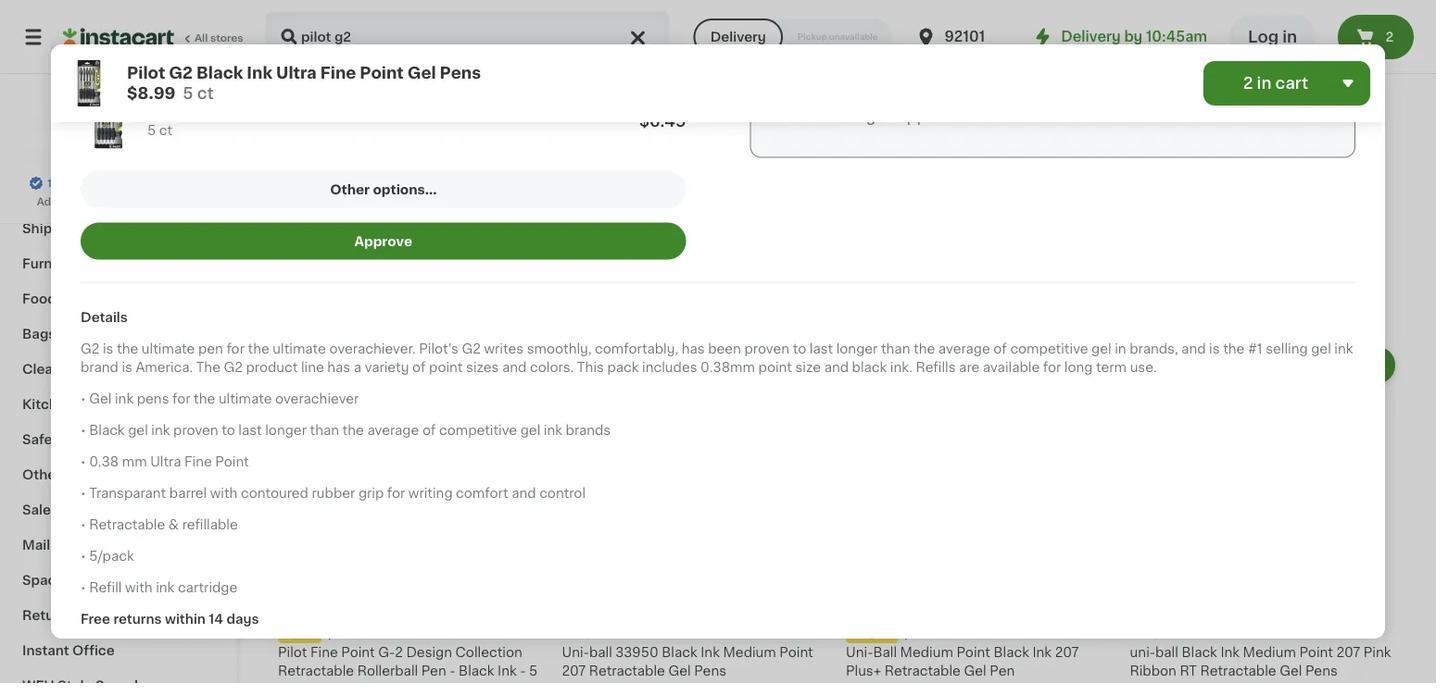 Task type: describe. For each thing, give the bounding box(es) containing it.
2 button
[[1338, 15, 1414, 59]]

kitchen
[[22, 398, 74, 411]]

pens inside pilot g2 black ink ultra fine point gel pens $8.99 5 ct
[[440, 65, 481, 81]]

8
[[289, 218, 302, 237]]

cart
[[1276, 76, 1309, 91]]

19 uni-ball 33950 black ink medium point 207 retractable gel pens
[[562, 622, 813, 678]]

product
[[246, 362, 298, 375]]

5/pack
[[89, 551, 134, 564]]

extra
[[240, 105, 274, 118]]

black inside 19 uni-ball black ink medium point 207 pink ribbon rt retractable gel pens
[[1182, 647, 1218, 660]]

everyday store prices
[[55, 160, 170, 170]]

and left control on the bottom of the page
[[512, 488, 536, 501]]

supplies for printer supplies
[[71, 117, 129, 130]]

other for other goods
[[22, 469, 61, 482]]

19 uni-ball black ink medium point 207 pink ribbon rt retractable gel pens
[[1130, 622, 1391, 678]]

retractable inside pilot fine point g-2 design collection retractable rollerball pen - black ink -
[[278, 665, 354, 678]]

ct up black
[[855, 279, 866, 289]]

product group containing 6
[[278, 343, 547, 684]]

ultra for 5
[[276, 65, 317, 81]]

staples link
[[93, 96, 143, 154]]

and right brands,
[[1182, 343, 1206, 356]]

ink inside g2 is the ultimate pen for the ultimate overachiever. pilot's g2 writes smoothly, comfortably, has been proven to last longer than the average of competitive gel in brands, and is the #1 selling gel ink brand is america. the g2 product line has a variety of point sizes and colors. this pack includes 0.38mm point size and black ink. refills are available for long term use.
[[1335, 343, 1353, 356]]

add for uni-ball black ink medium point 207 pink ribbon rt retractable gel pens
[[1357, 359, 1385, 372]]

available
[[983, 362, 1040, 375]]

$18.99 original price: $21.99 element
[[846, 620, 1115, 644]]

1 point from the left
[[429, 362, 463, 375]]

ink up • 0.38 mm ultra fine point
[[151, 425, 170, 438]]

retractable inside 19 uni-ball 33950 black ink medium point 207 retractable gel pens
[[589, 665, 665, 678]]

other options... button
[[81, 171, 686, 208]]

pilot 31173 g2 extra fine point black ink gel pen image
[[81, 93, 136, 149]]

1 vertical spatial staples
[[61, 197, 100, 207]]

add for uni-ball 33950 black ink medium point 207 retractable gel pens
[[789, 359, 816, 372]]

1 vertical spatial $8.99
[[325, 628, 363, 641]]

everyday store prices link
[[55, 158, 181, 172]]

gel inside pilot g2 black ink ultra fine point gel pens $8.99 5 ct
[[407, 65, 436, 81]]

pilot 31173 g2 extra fine point black ink gel pen 5 ct
[[147, 105, 457, 137]]

2 vertical spatial ultra
[[150, 456, 181, 469]]

0.38
[[89, 456, 119, 469]]

gel inside pilot 31173 g2 extra fine point black ink gel pen 5 ct
[[406, 105, 429, 118]]

2 inside field
[[1243, 76, 1253, 91]]

and down writes at the left
[[502, 362, 527, 375]]

bags
[[22, 328, 56, 341]]

4 product group from the left
[[1130, 343, 1399, 684]]

pilot's
[[419, 343, 459, 356]]

shipping inside "link"
[[88, 539, 148, 552]]

pen inside 'uni-ball medium point black ink 207 plus+ retractable gel pen'
[[990, 665, 1015, 678]]

details
[[81, 312, 128, 325]]

pen inside pilot fine point g-2 design collection retractable rollerball pen - black ink -
[[421, 665, 446, 678]]

school
[[22, 152, 69, 165]]

2 inside button
[[1386, 31, 1394, 44]]

gel left brands in the left of the page
[[521, 425, 541, 438]]

92101 button
[[915, 11, 1026, 63]]

competitive inside g2 is the ultimate pen for the ultimate overachiever. pilot's g2 writes smoothly, comfortably, has been proven to last longer than the average of competitive gel in brands, and is the #1 selling gel ink brand is america. the g2 product line has a variety of point sizes and colors. this pack includes 0.38mm point size and black ink. refills are available for long term use.
[[1010, 343, 1088, 356]]

printer
[[22, 117, 68, 130]]

• for • black gel ink proven to last longer than the average of competitive gel ink brands
[[81, 425, 86, 438]]

ct inside pilot g2 black ink ultra fine point gel pens $8.99 5 ct
[[197, 86, 214, 101]]

100%
[[47, 178, 76, 189]]

food
[[22, 293, 56, 306]]

instant
[[22, 645, 69, 658]]

0 horizontal spatial is
[[103, 343, 113, 356]]

$8.99 inside pilot g2 black ink ultra fine point gel pens $8.99 5 ct
[[127, 86, 175, 101]]

add staples rewards to save link
[[37, 195, 200, 209]]

19 for 19 uni-ball 33950 black ink medium point 207 retractable gel pens
[[573, 622, 595, 642]]

delivery for delivery
[[710, 31, 766, 44]]

g-
[[378, 647, 395, 660]]

includes
[[642, 362, 697, 375]]

add button for uni-ball medium point black ink 207 plus+ retractable gel pen
[[1038, 349, 1110, 382]]

and right the "size"
[[824, 362, 849, 375]]

6
[[289, 622, 302, 642]]

0 horizontal spatial proven
[[173, 425, 218, 438]]

1 vertical spatial competitive
[[439, 425, 517, 438]]

electronics link
[[11, 176, 225, 211]]

line
[[301, 362, 324, 375]]

0 horizontal spatial last
[[238, 425, 262, 438]]

14
[[209, 614, 223, 627]]

instacart logo image
[[63, 26, 174, 48]]

black
[[852, 362, 887, 375]]

overachiever.
[[329, 343, 416, 356]]

2 in cart
[[1243, 76, 1309, 91]]

ball for 19 uni-ball 33950 black ink medium point 207 retractable gel pens
[[589, 647, 612, 660]]

0.38mm
[[701, 362, 755, 375]]

in for log
[[1283, 29, 1297, 45]]

for left long
[[1043, 362, 1061, 375]]

pilot for pilot g2 black ink ultra fine point gel pens $8.99 5 ct
[[127, 65, 165, 81]]

uni-
[[1130, 647, 1156, 660]]

supplies for school supplies
[[72, 152, 130, 165]]

pink
[[1364, 647, 1391, 660]]

brand
[[81, 362, 118, 375]]

refill
[[89, 582, 122, 595]]

ink inside pilot 31173 g2 extra fine point black ink gel pen 5 ct
[[384, 105, 403, 118]]

with...
[[266, 52, 314, 68]]

medium inside 'uni-ball medium point black ink 207 plus+ retractable gel pen'
[[900, 647, 953, 660]]

100% satisfaction guarantee
[[47, 178, 196, 189]]

return to office link
[[11, 599, 225, 634]]

comfortably,
[[595, 343, 678, 356]]

america.
[[136, 362, 193, 375]]

ink inside 19 uni-ball 33950 black ink medium point 207 retractable gel pens
[[701, 647, 720, 660]]

1 vertical spatial longer
[[265, 425, 307, 438]]

delivery by 10:45am link
[[1032, 26, 1208, 48]]

g2 is the ultimate pen for the ultimate overachiever. pilot's g2 writes smoothly, comfortably, has been proven to last longer than the average of competitive gel in brands, and is the #1 selling gel ink brand is america. the g2 product line has a variety of point sizes and colors. this pack includes 0.38mm point size and black ink. refills are available for long term use.
[[81, 343, 1353, 375]]

2 horizontal spatial ultimate
[[273, 343, 326, 356]]

instant office link
[[11, 634, 225, 669]]

$ for 3
[[566, 219, 573, 229]]

ct up brands,
[[1139, 279, 1150, 289]]

gel up term
[[1092, 343, 1112, 356]]

1 - from the left
[[450, 665, 455, 678]]

I would like my shopper to... text field
[[750, 93, 1356, 158]]

add for pilot fine point g-2 design collection retractable rollerball pen - black ink - 
[[505, 359, 532, 372]]

spaces link
[[11, 563, 225, 599]]

term
[[1096, 362, 1127, 375]]

• black gel ink proven to last longer than the average of competitive gel ink brands
[[81, 425, 611, 438]]

• gel ink pens for the ultimate overachiever
[[81, 393, 359, 406]]

kitchen supplies link
[[11, 387, 225, 423]]

use.
[[1130, 362, 1157, 375]]

spaces
[[22, 575, 72, 588]]

stores
[[210, 33, 243, 43]]

• transparant barrel with contoured rubber grip for writing comfort and control
[[81, 488, 586, 501]]

approve button
[[81, 223, 686, 260]]

smoothly,
[[527, 343, 592, 356]]

for right pen on the left of the page
[[227, 343, 245, 356]]

pens inside pilot g2 black ink ultra fine point gel pens 5 ct
[[278, 261, 310, 274]]

within
[[165, 614, 206, 627]]

1 vertical spatial average
[[367, 425, 419, 438]]

g2 up sizes
[[462, 343, 481, 356]]

0 vertical spatial office
[[90, 610, 132, 623]]

point inside 19 uni-ball 33950 black ink medium point 207 retractable gel pens
[[780, 647, 813, 660]]

paper
[[22, 82, 61, 95]]

paper link
[[11, 70, 225, 106]]

• 5/pack
[[81, 551, 134, 564]]

proven inside g2 is the ultimate pen for the ultimate overachiever. pilot's g2 writes smoothly, comfortably, has been proven to last longer than the average of competitive gel in brands, and is the #1 selling gel ink brand is america. the g2 product line has a variety of point sizes and colors. this pack includes 0.38mm point size and black ink. refills are available for long term use.
[[745, 343, 790, 356]]

ink inside pilot fine point g-2 design collection retractable rollerball pen - black ink -
[[498, 665, 517, 678]]

for right grip
[[387, 488, 405, 501]]

cartridge
[[178, 582, 238, 595]]

ink left brands in the left of the page
[[544, 425, 563, 438]]

retractable inside 19 uni-ball black ink medium point 207 pink ribbon rt retractable gel pens
[[1201, 665, 1277, 678]]

gel up mm
[[128, 425, 148, 438]]

black inside pilot 31173 g2 extra fine point black ink gel pen 5 ct
[[345, 105, 380, 118]]

2 in cart field
[[1204, 61, 1371, 106]]

rt
[[1180, 665, 1197, 678]]

of up "available"
[[994, 343, 1007, 356]]

gel right the "selling"
[[1311, 343, 1331, 356]]

#1
[[1248, 343, 1263, 356]]

ink left pens on the left bottom of page
[[115, 393, 134, 406]]

• for • 5/pack
[[81, 551, 86, 564]]

100% satisfaction guarantee button
[[29, 172, 207, 191]]

$ for 8
[[282, 219, 289, 229]]

pilot for pilot fine point g-2 design collection retractable rollerball pen - black ink - 
[[278, 647, 307, 660]]

furniture
[[22, 258, 83, 271]]

1 2 ct button from the left
[[846, 0, 1115, 291]]

refills inside g2 is the ultimate pen for the ultimate overachiever. pilot's g2 writes smoothly, comfortably, has been proven to last longer than the average of competitive gel in brands, and is the #1 selling gel ink brand is america. the g2 product line has a variety of point sizes and colors. this pack includes 0.38mm point size and black ink. refills are available for long term use.
[[916, 362, 956, 375]]

staples logo image
[[101, 96, 136, 132]]

average inside g2 is the ultimate pen for the ultimate overachiever. pilot's g2 writes smoothly, comfortably, has been proven to last longer than the average of competitive gel in brands, and is the #1 selling gel ink brand is america. the g2 product line has a variety of point sizes and colors. this pack includes 0.38mm point size and black ink. refills are available for long term use.
[[939, 343, 990, 356]]

writing
[[409, 488, 453, 501]]

black inside pilot g2 black ink ultra fine point gel pens 5 ct
[[333, 242, 368, 255]]

kitchen supplies
[[22, 398, 135, 411]]

save
[[164, 197, 188, 207]]

longer inside g2 is the ultimate pen for the ultimate overachiever. pilot's g2 writes smoothly, comfortably, has been proven to last longer than the average of competitive gel in brands, and is the #1 selling gel ink brand is america. the g2 product line has a variety of point sizes and colors. this pack includes 0.38mm point size and black ink. refills are available for long term use.
[[837, 343, 878, 356]]

return to office
[[22, 610, 132, 623]]

pens inside 19 uni-ball black ink medium point 207 pink ribbon rt retractable gel pens
[[1306, 665, 1338, 678]]

retractable down 'transparant'
[[89, 519, 165, 532]]

school supplies
[[22, 152, 130, 165]]

overachiever
[[275, 393, 359, 406]]

1 horizontal spatial has
[[682, 343, 705, 356]]

2 inside pilot g2 premium gel ink pen refills 2 ct
[[562, 260, 568, 271]]

for right pens on the left bottom of page
[[172, 393, 190, 406]]

to inside g2 is the ultimate pen for the ultimate overachiever. pilot's g2 writes smoothly, comfortably, has been proven to last longer than the average of competitive gel in brands, and is the #1 selling gel ink brand is america. the g2 product line has a variety of point sizes and colors. this pack includes 0.38mm point size and black ink. refills are available for long term use.
[[793, 343, 806, 356]]

$ 3 49
[[566, 218, 602, 237]]

product group containing 18
[[846, 343, 1115, 684]]

ink inside pilot g2 premium gel ink pen refills 2 ct
[[704, 242, 723, 255]]

pen inside pilot g2 premium gel ink pen refills 2 ct
[[726, 242, 751, 255]]

gel inside 'uni-ball medium point black ink 207 plus+ retractable gel pen'
[[964, 665, 987, 678]]

mm
[[122, 456, 147, 469]]

1 horizontal spatial with
[[210, 488, 238, 501]]

add button for uni-ball black ink medium point 207 pink ribbon rt retractable gel pens
[[1322, 349, 1394, 382]]

safety
[[22, 434, 66, 447]]

pens inside 19 uni-ball 33950 black ink medium point 207 retractable gel pens
[[694, 665, 727, 678]]

return
[[22, 610, 68, 623]]

pack
[[607, 362, 639, 375]]

of down pilot's
[[412, 362, 426, 375]]



Task type: locate. For each thing, give the bounding box(es) containing it.
free
[[81, 614, 110, 627]]

refills inside pilot g2 premium gel ink pen refills 2 ct
[[755, 242, 795, 255]]

other up the sales on the bottom left
[[22, 469, 61, 482]]

pilot g2 black ink ultra fine point gel pens $8.99 5 ct
[[127, 65, 481, 101]]

bags link
[[11, 317, 225, 352]]

2 ball from the left
[[1156, 647, 1179, 660]]

store
[[107, 160, 135, 170]]

office down refill
[[90, 610, 132, 623]]

& inside "link"
[[74, 539, 85, 552]]

1 horizontal spatial 2 ct
[[1130, 279, 1150, 289]]

1 • from the top
[[81, 393, 86, 406]]

if out of stock, replace with...
[[81, 52, 314, 68]]

gel inside 19 uni-ball black ink medium point 207 pink ribbon rt retractable gel pens
[[1280, 665, 1302, 678]]

$8.99 right 6
[[325, 628, 363, 641]]

49
[[587, 219, 602, 229]]

rubber
[[312, 488, 355, 501]]

gel inside pilot g2 premium gel ink pen refills 2 ct
[[678, 242, 701, 255]]

2 - from the left
[[520, 665, 526, 678]]

ultimate down product
[[219, 393, 272, 406]]

medium inside 19 uni-ball black ink medium point 207 pink ribbon rt retractable gel pens
[[1243, 647, 1296, 660]]

1 horizontal spatial refills
[[916, 362, 956, 375]]

fine inside pilot fine point g-2 design collection retractable rollerball pen - black ink -
[[310, 647, 338, 660]]

1 horizontal spatial $8.99
[[325, 628, 363, 641]]

gel
[[407, 65, 436, 81], [406, 105, 429, 118], [496, 242, 518, 255], [678, 242, 701, 255], [89, 393, 112, 406], [669, 665, 691, 678], [964, 665, 987, 678], [1280, 665, 1302, 678]]

0 vertical spatial last
[[810, 343, 833, 356]]

1 horizontal spatial than
[[881, 343, 910, 356]]

last inside g2 is the ultimate pen for the ultimate overachiever. pilot's g2 writes smoothly, comfortably, has been proven to last longer than the average of competitive gel in brands, and is the #1 selling gel ink brand is america. the g2 product line has a variety of point sizes and colors. this pack includes 0.38mm point size and black ink. refills are available for long term use.
[[810, 343, 833, 356]]

1 horizontal spatial other
[[330, 183, 370, 196]]

1 horizontal spatial proven
[[745, 343, 790, 356]]

$
[[282, 219, 289, 229], [566, 219, 573, 229]]

2 ct up black
[[846, 279, 866, 289]]

0 horizontal spatial ultimate
[[142, 343, 195, 356]]

add button
[[470, 349, 542, 382], [754, 349, 826, 382], [1038, 349, 1110, 382], [1322, 349, 1394, 382]]

4 • from the top
[[81, 488, 86, 501]]

black inside 19 uni-ball 33950 black ink medium point 207 retractable gel pens
[[662, 647, 698, 660]]

2 product group from the left
[[562, 343, 831, 684]]

0 horizontal spatial 207
[[562, 665, 586, 678]]

retractable right rt
[[1201, 665, 1277, 678]]

5 inside pilot g2 black ink ultra fine point gel pens 5 ct
[[278, 279, 285, 289]]

has up includes
[[682, 343, 705, 356]]

19 inside 19 uni-ball black ink medium point 207 pink ribbon rt retractable gel pens
[[1141, 622, 1163, 642]]

0 vertical spatial to
[[151, 197, 162, 207]]

log in
[[1248, 29, 1297, 45]]

5 right staples link
[[147, 124, 156, 137]]

average down variety
[[367, 425, 419, 438]]

in inside g2 is the ultimate pen for the ultimate overachiever. pilot's g2 writes smoothly, comfortably, has been proven to last longer than the average of competitive gel in brands, and is the #1 selling gel ink brand is america. the g2 product line has a variety of point sizes and colors. this pack includes 0.38mm point size and black ink. refills are available for long term use.
[[1115, 343, 1127, 356]]

0 horizontal spatial &
[[59, 293, 70, 306]]

other left options...
[[330, 183, 370, 196]]

1 horizontal spatial uni-
[[846, 647, 873, 660]]

pilot inside pilot g2 black ink ultra fine point gel pens 5 ct
[[278, 242, 307, 255]]

last up the "size"
[[810, 343, 833, 356]]

cleaning link
[[11, 352, 225, 387]]

of right out
[[127, 52, 144, 68]]

1 horizontal spatial longer
[[837, 343, 878, 356]]

2 horizontal spatial ultra
[[394, 242, 425, 255]]

g2 right the
[[224, 362, 243, 375]]

2
[[1386, 31, 1394, 44], [1243, 76, 1253, 91], [562, 260, 568, 271], [846, 279, 853, 289], [1130, 279, 1137, 289], [395, 647, 403, 660]]

3 add button from the left
[[1038, 349, 1110, 382]]

1 vertical spatial refills
[[916, 362, 956, 375]]

add button right the "selling"
[[1322, 349, 1394, 382]]

other goods link
[[11, 458, 225, 493]]

1 product group from the left
[[278, 343, 547, 684]]

5 inside pilot g2 black ink ultra fine point gel pens $8.99 5 ct
[[183, 86, 193, 101]]

g2 up 'brand' at the bottom left of page
[[81, 343, 100, 356]]

ink right premium in the left of the page
[[704, 242, 723, 255]]

• for • refill with ink cartridge
[[81, 582, 86, 595]]

• down kitchen supplies
[[81, 425, 86, 438]]

0 horizontal spatial medium
[[723, 647, 776, 660]]

$6.49
[[639, 113, 686, 129]]

barrel
[[169, 488, 207, 501]]

• 0.38 mm ultra fine point
[[81, 456, 249, 469]]

ct inside pilot g2 premium gel ink pen refills 2 ct
[[571, 260, 582, 271]]

0 horizontal spatial competitive
[[439, 425, 517, 438]]

0 horizontal spatial other
[[22, 469, 61, 482]]

writes
[[484, 343, 524, 356]]

is
[[103, 343, 113, 356], [1209, 343, 1220, 356], [122, 362, 132, 375]]

2 medium from the left
[[900, 647, 953, 660]]

safety link
[[11, 423, 225, 458]]

the
[[196, 362, 221, 375]]

ultra inside pilot g2 black ink ultra fine point gel pens $8.99 5 ct
[[276, 65, 317, 81]]

point inside pilot g2 black ink ultra fine point gel pens $8.99 5 ct
[[360, 65, 404, 81]]

gel inside pilot g2 black ink ultra fine point gel pens 5 ct
[[496, 242, 518, 255]]

0 horizontal spatial 5
[[147, 124, 156, 137]]

uni-ball medium point black ink 207 plus+ retractable gel pen
[[846, 647, 1079, 678]]

$3.49 element
[[1130, 215, 1399, 240]]

g2 inside pilot g2 black ink ultra fine point gel pens 5 ct
[[310, 242, 329, 255]]

2 • from the top
[[81, 425, 86, 438]]

g2 up the 31173
[[169, 65, 193, 81]]

1 horizontal spatial to
[[222, 425, 235, 438]]

pilot inside pilot g2 premium gel ink pen refills 2 ct
[[562, 242, 591, 255]]

ball
[[589, 647, 612, 660], [1156, 647, 1179, 660]]

shipping
[[22, 222, 82, 235], [88, 539, 148, 552]]

pen
[[198, 343, 223, 356]]

to
[[151, 197, 162, 207], [793, 343, 806, 356], [222, 425, 235, 438]]

ink inside 19 uni-ball black ink medium point 207 pink ribbon rt retractable gel pens
[[1221, 647, 1240, 660]]

• left 0.38
[[81, 456, 86, 469]]

shipping up furniture
[[22, 222, 82, 235]]

pilot for pilot 31173 g2 extra fine point black ink gel pen 5 ct
[[147, 105, 176, 118]]

fine inside pilot g2 black ink ultra fine point gel pens $8.99 5 ct
[[320, 65, 356, 81]]

0 vertical spatial proven
[[745, 343, 790, 356]]

1 ball from the left
[[589, 647, 612, 660]]

$ left 99
[[282, 219, 289, 229]]

gel inside 19 uni-ball 33950 black ink medium point 207 retractable gel pens
[[669, 665, 691, 678]]

g2 inside pilot g2 premium gel ink pen refills 2 ct
[[594, 242, 613, 255]]

point inside 'uni-ball medium point black ink 207 plus+ retractable gel pen'
[[957, 647, 991, 660]]

• for • retractable & refillable
[[81, 519, 86, 532]]

premium
[[617, 242, 675, 255]]

in for 2
[[1257, 76, 1272, 91]]

2 ct up brands,
[[1130, 279, 1150, 289]]

ct down 3
[[571, 260, 582, 271]]

ct inside pilot 31173 g2 extra fine point black ink gel pen 5 ct
[[159, 124, 172, 137]]

1 horizontal spatial in
[[1257, 76, 1272, 91]]

fine right 'with...' at the top left of the page
[[320, 65, 356, 81]]

ink right 33950
[[701, 647, 720, 660]]

2 $ from the left
[[566, 219, 573, 229]]

1 vertical spatial &
[[169, 519, 179, 532]]

guarantee
[[143, 178, 196, 189]]

19
[[573, 622, 595, 642], [1141, 622, 1163, 642]]

point inside 19 uni-ball black ink medium point 207 pink ribbon rt retractable gel pens
[[1300, 647, 1333, 660]]

1 vertical spatial office
[[72, 645, 115, 658]]

add button for uni-ball 33950 black ink medium point 207 retractable gel pens
[[754, 349, 826, 382]]

retractable inside 'uni-ball medium point black ink 207 plus+ retractable gel pen'
[[885, 665, 961, 678]]

0 horizontal spatial with
[[125, 582, 153, 595]]

goods
[[64, 469, 109, 482]]

5 • from the top
[[81, 519, 86, 532]]

1 vertical spatial supplies
[[72, 152, 130, 165]]

2 vertical spatial in
[[1115, 343, 1127, 356]]

2 horizontal spatial is
[[1209, 343, 1220, 356]]

of
[[127, 52, 144, 68], [994, 343, 1007, 356], [412, 362, 426, 375], [422, 425, 436, 438]]

1 horizontal spatial -
[[520, 665, 526, 678]]

0 horizontal spatial uni-
[[562, 647, 589, 660]]

if
[[81, 52, 92, 68]]

2 ct
[[846, 279, 866, 289], [1130, 279, 1150, 289]]

0 horizontal spatial 2 ct
[[846, 279, 866, 289]]

1 horizontal spatial ultra
[[276, 65, 317, 81]]

ink inside pilot g2 black ink ultra fine point gel pens $8.99 5 ct
[[247, 65, 273, 81]]

longer down "overachiever"
[[265, 425, 307, 438]]

ultra down options...
[[394, 242, 425, 255]]

1 vertical spatial to
[[793, 343, 806, 356]]

competitive up long
[[1010, 343, 1088, 356]]

than inside g2 is the ultimate pen for the ultimate overachiever. pilot's g2 writes smoothly, comfortably, has been proven to last longer than the average of competitive gel in brands, and is the #1 selling gel ink brand is america. the g2 product line has a variety of point sizes and colors. this pack includes 0.38mm point size and black ink. refills are available for long term use.
[[881, 343, 910, 356]]

2 vertical spatial to
[[222, 425, 235, 438]]

other for other options...
[[330, 183, 370, 196]]

point left the "size"
[[759, 362, 792, 375]]

0 horizontal spatial refills
[[755, 242, 795, 255]]

fine
[[320, 65, 356, 81], [277, 105, 304, 118], [428, 242, 456, 255], [184, 456, 212, 469], [310, 647, 338, 660]]

mailing
[[22, 539, 71, 552]]

delivery button
[[694, 19, 783, 56]]

satisfaction
[[78, 178, 140, 189]]

grip
[[359, 488, 384, 501]]

ink up 'other options...' button
[[384, 105, 403, 118]]

g2 left "extra"
[[218, 105, 237, 118]]

pilot for pilot g2 premium gel ink pen refills 2 ct
[[562, 242, 591, 255]]

service type group
[[694, 19, 893, 56]]

in inside button
[[1283, 29, 1297, 45]]

0 horizontal spatial 19
[[573, 622, 595, 642]]

office down free
[[72, 645, 115, 658]]

g2 down 99
[[310, 242, 329, 255]]

2 horizontal spatial to
[[793, 343, 806, 356]]

1 uni- from the left
[[562, 647, 589, 660]]

0 horizontal spatial $8.99
[[127, 86, 175, 101]]

• for • gel ink pens for the ultimate overachiever
[[81, 393, 86, 406]]

pilot left the 31173
[[147, 105, 176, 118]]

0 horizontal spatial 2 ct button
[[846, 0, 1115, 291]]

• right kitchen
[[81, 393, 86, 406]]

- down design
[[450, 665, 455, 678]]

2 horizontal spatial 5
[[278, 279, 285, 289]]

approve
[[355, 235, 412, 248]]

ink down "collection"
[[498, 665, 517, 678]]

$ 8 99
[[282, 218, 318, 237]]

g2 down 49
[[594, 242, 613, 255]]

last down • gel ink pens for the ultimate overachiever
[[238, 425, 262, 438]]

• left 5/pack
[[81, 551, 86, 564]]

brands,
[[1130, 343, 1178, 356]]

black inside pilot fine point g-2 design collection retractable rollerball pen - black ink -
[[459, 665, 494, 678]]

0 vertical spatial staples
[[93, 138, 143, 151]]

drink
[[73, 293, 109, 306]]

2 add button from the left
[[754, 349, 826, 382]]

207 inside 19 uni-ball black ink medium point 207 pink ribbon rt retractable gel pens
[[1337, 647, 1361, 660]]

1 vertical spatial shipping
[[88, 539, 148, 552]]

1 vertical spatial ultra
[[394, 242, 425, 255]]

1 vertical spatial 5
[[147, 124, 156, 137]]

1 $ from the left
[[282, 219, 289, 229]]

food & drink
[[22, 293, 109, 306]]

printer supplies link
[[11, 106, 225, 141]]

& right the mailing
[[74, 539, 85, 552]]

pilot down 3
[[562, 242, 591, 255]]

1 horizontal spatial competitive
[[1010, 343, 1088, 356]]

& down barrel
[[169, 519, 179, 532]]

pilot down 8
[[278, 242, 307, 255]]

all
[[195, 33, 208, 43]]

medium inside 19 uni-ball 33950 black ink medium point 207 retractable gel pens
[[723, 647, 776, 660]]

ultimate up line
[[273, 343, 326, 356]]

1 horizontal spatial average
[[939, 343, 990, 356]]

$ inside "$ 3 49"
[[566, 219, 573, 229]]

shipping up spaces link
[[88, 539, 148, 552]]

ct inside pilot g2 black ink ultra fine point gel pens 5 ct
[[287, 279, 298, 289]]

1 horizontal spatial last
[[810, 343, 833, 356]]

in up term
[[1115, 343, 1127, 356]]

uni- inside 19 uni-ball 33950 black ink medium point 207 retractable gel pens
[[562, 647, 589, 660]]

0 horizontal spatial average
[[367, 425, 419, 438]]

2 inside pilot fine point g-2 design collection retractable rollerball pen - black ink -
[[395, 647, 403, 660]]

long
[[1065, 362, 1093, 375]]

• for • transparant barrel with contoured rubber grip for writing comfort and control
[[81, 488, 86, 501]]

2 horizontal spatial &
[[169, 519, 179, 532]]

207 inside 'uni-ball medium point black ink 207 plus+ retractable gel pen'
[[1055, 647, 1079, 660]]

pilot inside pilot fine point g-2 design collection retractable rollerball pen - black ink -
[[278, 647, 307, 660]]

uni- inside 'uni-ball medium point black ink 207 plus+ retractable gel pen'
[[846, 647, 873, 660]]

ball
[[873, 647, 897, 660]]

& for shipping
[[74, 539, 85, 552]]

1 horizontal spatial $
[[566, 219, 573, 229]]

1 horizontal spatial shipping
[[88, 539, 148, 552]]

• retractable & refillable
[[81, 519, 238, 532]]

ultra
[[276, 65, 317, 81], [394, 242, 425, 255], [150, 456, 181, 469]]

ink up "extra"
[[247, 65, 273, 81]]

3 • from the top
[[81, 456, 86, 469]]

1 vertical spatial with
[[125, 582, 153, 595]]

& right food
[[59, 293, 70, 306]]

1 2 ct from the left
[[846, 279, 866, 289]]

refillable
[[182, 519, 238, 532]]

staples up everyday store prices link in the left of the page
[[93, 138, 143, 151]]

4 add button from the left
[[1322, 349, 1394, 382]]

2 uni- from the left
[[846, 647, 873, 660]]

competitive up comfort
[[439, 425, 517, 438]]

delivery for delivery by 10:45am
[[1061, 30, 1121, 44]]

product group
[[278, 343, 547, 684], [562, 343, 831, 684], [846, 343, 1115, 684], [1130, 343, 1399, 684]]

in
[[1283, 29, 1297, 45], [1257, 76, 1272, 91], [1115, 343, 1127, 356]]

point inside pilot g2 black ink ultra fine point gel pens 5 ct
[[459, 242, 493, 255]]

2 19 from the left
[[1141, 622, 1163, 642]]

0 horizontal spatial to
[[151, 197, 162, 207]]

2 horizontal spatial 207
[[1337, 647, 1361, 660]]

3 product group from the left
[[846, 343, 1115, 684]]

1 horizontal spatial &
[[74, 539, 85, 552]]

with
[[210, 488, 238, 501], [125, 582, 153, 595]]

19 for 19 uni-ball black ink medium point 207 pink ribbon rt retractable gel pens
[[1141, 622, 1163, 642]]

ct up prices
[[159, 124, 172, 137]]

ink right uni-
[[1221, 647, 1240, 660]]

0 horizontal spatial $
[[282, 219, 289, 229]]

rollerball
[[357, 665, 418, 678]]

$21.99
[[902, 628, 945, 641]]

0 vertical spatial 5
[[183, 86, 193, 101]]

fine right approve
[[428, 242, 456, 255]]

- down "collection"
[[520, 665, 526, 678]]

pilot down 6
[[278, 647, 307, 660]]

with up refillable
[[210, 488, 238, 501]]

0 horizontal spatial ultra
[[150, 456, 181, 469]]

out
[[96, 52, 123, 68]]

in left cart
[[1257, 76, 1272, 91]]

2 vertical spatial supplies
[[77, 398, 135, 411]]

brands
[[566, 425, 611, 438]]

0 horizontal spatial shipping
[[22, 222, 82, 235]]

point inside pilot 31173 g2 extra fine point black ink gel pen 5 ct
[[308, 105, 341, 118]]

0 vertical spatial refills
[[755, 242, 795, 255]]

delivery inside "button"
[[710, 31, 766, 44]]

log
[[1248, 29, 1279, 45]]

2 vertical spatial &
[[74, 539, 85, 552]]

pilot down all stores link
[[127, 65, 165, 81]]

2 vertical spatial 5
[[278, 279, 285, 289]]

0 horizontal spatial longer
[[265, 425, 307, 438]]

pilot for pilot g2 black ink ultra fine point gel pens 5 ct
[[278, 242, 307, 255]]

ct down 8
[[287, 279, 298, 289]]

stock,
[[148, 52, 197, 68]]

pens
[[137, 393, 169, 406]]

fine inside pilot g2 black ink ultra fine point gel pens 5 ct
[[428, 242, 456, 255]]

black inside 'uni-ball medium point black ink 207 plus+ retractable gel pen'
[[994, 647, 1029, 660]]

207 inside 19 uni-ball 33950 black ink medium point 207 retractable gel pens
[[562, 665, 586, 678]]

0 vertical spatial with
[[210, 488, 238, 501]]

1 medium from the left
[[723, 647, 776, 660]]

0 horizontal spatial in
[[1115, 343, 1127, 356]]

0 vertical spatial shipping
[[22, 222, 82, 235]]

2 2 ct from the left
[[1130, 279, 1150, 289]]

to up the "size"
[[793, 343, 806, 356]]

gel
[[1092, 343, 1112, 356], [1311, 343, 1331, 356], [128, 425, 148, 438], [521, 425, 541, 438]]

ultimate up america.
[[142, 343, 195, 356]]

1 vertical spatial has
[[327, 362, 351, 375]]

is up 'brand' at the bottom left of page
[[103, 343, 113, 356]]

1 horizontal spatial medium
[[900, 647, 953, 660]]

• up mailing & shipping
[[81, 519, 86, 532]]

6 • from the top
[[81, 551, 86, 564]]

instant office
[[22, 645, 115, 658]]

$6.49 original price: $8.99 element
[[278, 620, 547, 644]]

printer supplies
[[22, 117, 129, 130]]

pen inside pilot 31173 g2 extra fine point black ink gel pen 5 ct
[[432, 105, 457, 118]]

1 vertical spatial than
[[310, 425, 339, 438]]

0 horizontal spatial has
[[327, 362, 351, 375]]

5 for g2
[[183, 86, 193, 101]]

$8.99 down stock,
[[127, 86, 175, 101]]

5 down '$ 8 99'
[[278, 279, 285, 289]]

retractable down $21.99
[[885, 665, 961, 678]]

other goods
[[22, 469, 109, 482]]

ultra for ct
[[394, 242, 425, 255]]

ink inside 'uni-ball medium point black ink 207 plus+ retractable gel pen'
[[1033, 647, 1052, 660]]

electronics
[[22, 187, 98, 200]]

• for • 0.38 mm ultra fine point
[[81, 456, 86, 469]]

add button right been
[[754, 349, 826, 382]]

add button for pilot fine point g-2 design collection retractable rollerball pen - black ink - 
[[470, 349, 542, 382]]

in right log
[[1283, 29, 1297, 45]]

of up writing
[[422, 425, 436, 438]]

uni- left 33950
[[562, 647, 589, 660]]

g2 inside pilot 31173 g2 extra fine point black ink gel pen 5 ct
[[218, 105, 237, 118]]

supplies for kitchen supplies
[[77, 398, 135, 411]]

plus+
[[846, 665, 882, 678]]

7 • from the top
[[81, 582, 86, 595]]

ball for 19 uni-ball black ink medium point 207 pink ribbon rt retractable gel pens
[[1156, 647, 1179, 660]]

other inside button
[[330, 183, 370, 196]]

ball up "ribbon"
[[1156, 647, 1179, 660]]

ball inside 19 uni-ball black ink medium point 207 pink ribbon rt retractable gel pens
[[1156, 647, 1179, 660]]

g2 inside pilot g2 black ink ultra fine point gel pens $8.99 5 ct
[[169, 65, 193, 81]]

• down goods
[[81, 488, 86, 501]]

1 horizontal spatial point
[[759, 362, 792, 375]]

33950
[[616, 647, 659, 660]]

ultra inside pilot g2 black ink ultra fine point gel pens 5 ct
[[394, 242, 425, 255]]

0 horizontal spatial -
[[450, 665, 455, 678]]

is left #1 at the right bottom of page
[[1209, 343, 1220, 356]]

ct up the 31173
[[197, 86, 214, 101]]

1 horizontal spatial 2 ct button
[[1130, 0, 1399, 291]]

0 horizontal spatial delivery
[[710, 31, 766, 44]]

1 vertical spatial other
[[22, 469, 61, 482]]

92101
[[945, 30, 985, 44]]

fine up barrel
[[184, 456, 212, 469]]

point inside pilot fine point g-2 design collection retractable rollerball pen - black ink -
[[341, 647, 375, 660]]

& for drink
[[59, 293, 70, 306]]

this
[[577, 362, 604, 375]]

0 vertical spatial average
[[939, 343, 990, 356]]

None search field
[[265, 11, 670, 63]]

with up returns
[[125, 582, 153, 595]]

2 point from the left
[[759, 362, 792, 375]]

1 horizontal spatial 207
[[1055, 647, 1079, 660]]

all stores
[[195, 33, 243, 43]]

207
[[1055, 647, 1079, 660], [1337, 647, 1361, 660], [562, 665, 586, 678]]

by
[[1124, 30, 1143, 44]]

1 horizontal spatial is
[[122, 362, 132, 375]]

fine left the g-
[[310, 647, 338, 660]]

5 for 31173
[[147, 124, 156, 137]]

ultra right mm
[[150, 456, 181, 469]]

proven down • gel ink pens for the ultimate overachiever
[[173, 425, 218, 438]]

black inside pilot g2 black ink ultra fine point gel pens $8.99 5 ct
[[196, 65, 243, 81]]

1 horizontal spatial delivery
[[1061, 30, 1121, 44]]

0 horizontal spatial than
[[310, 425, 339, 438]]

1 19 from the left
[[573, 622, 595, 642]]

in inside field
[[1257, 76, 1272, 91]]

ink inside pilot g2 black ink ultra fine point gel pens 5 ct
[[372, 242, 391, 255]]

$ inside '$ 8 99'
[[282, 219, 289, 229]]

staples down the 100%
[[61, 197, 100, 207]]

3 medium from the left
[[1243, 647, 1296, 660]]

1 vertical spatial proven
[[173, 425, 218, 438]]

2 2 ct button from the left
[[1130, 0, 1399, 291]]

shipping link
[[11, 211, 225, 247]]

pilot inside pilot 31173 g2 extra fine point black ink gel pen 5 ct
[[147, 105, 176, 118]]

add for uni-ball medium point black ink 207 plus+ retractable gel pen
[[1073, 359, 1100, 372]]

has left the a
[[327, 362, 351, 375]]

0 vertical spatial ultra
[[276, 65, 317, 81]]

0 vertical spatial than
[[881, 343, 910, 356]]

fine inside pilot 31173 g2 extra fine point black ink gel pen 5 ct
[[277, 105, 304, 118]]

5
[[183, 86, 193, 101], [147, 124, 156, 137], [278, 279, 285, 289]]

0 vertical spatial $8.99
[[127, 86, 175, 101]]

19 inside 19 uni-ball 33950 black ink medium point 207 retractable gel pens
[[573, 622, 595, 642]]

1 add button from the left
[[470, 349, 542, 382]]

0 vertical spatial other
[[330, 183, 370, 196]]

5 inside pilot 31173 g2 extra fine point black ink gel pen 5 ct
[[147, 124, 156, 137]]

ball inside 19 uni-ball 33950 black ink medium point 207 retractable gel pens
[[589, 647, 612, 660]]

proven right been
[[745, 343, 790, 356]]

• refill with ink cartridge
[[81, 582, 238, 595]]

longer up black
[[837, 343, 878, 356]]

free returns within 14 days
[[81, 614, 259, 627]]

1 vertical spatial in
[[1257, 76, 1272, 91]]

mailing & shipping
[[22, 539, 148, 552]]

1 horizontal spatial ultimate
[[219, 393, 272, 406]]

ink up free returns within 14 days
[[156, 582, 175, 595]]

0 vertical spatial supplies
[[71, 117, 129, 130]]

pilot inside pilot g2 black ink ultra fine point gel pens $8.99 5 ct
[[127, 65, 165, 81]]

0 horizontal spatial point
[[429, 362, 463, 375]]



Task type: vqa. For each thing, say whether or not it's contained in the screenshot.
DELIVERY related to Delivery
yes



